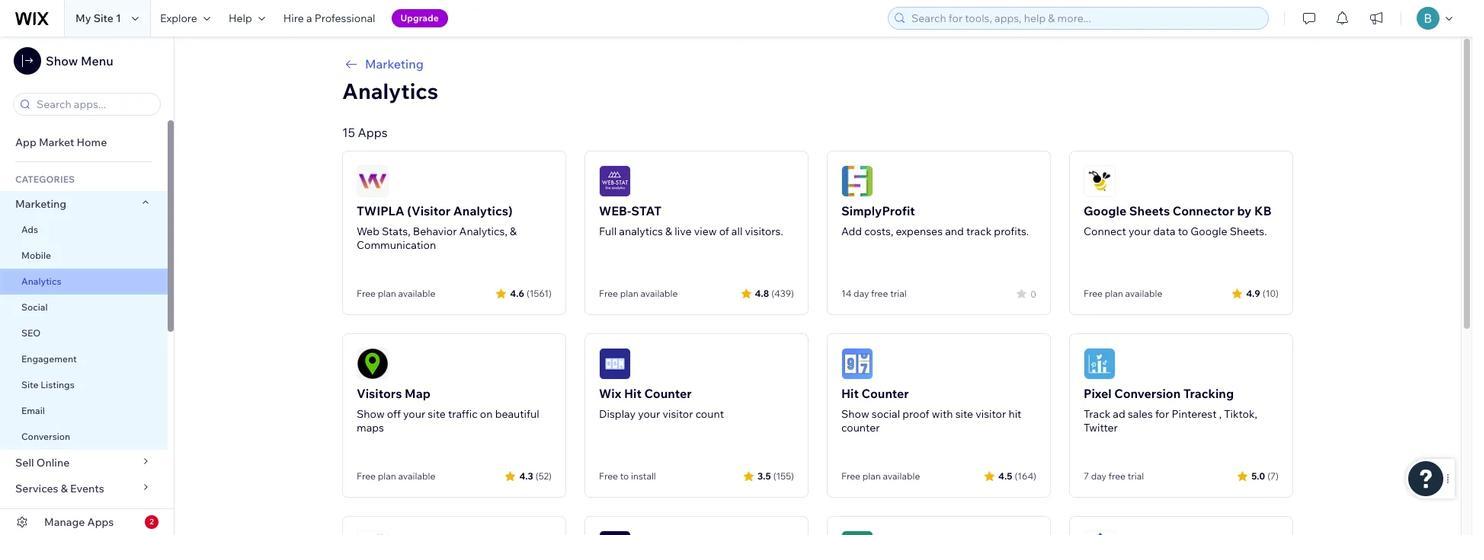 Task type: locate. For each thing, give the bounding box(es) containing it.
show left menu
[[46, 53, 78, 69]]

visitor left hit
[[976, 408, 1006, 422]]

0 vertical spatial google
[[1084, 204, 1127, 219]]

my site 1
[[75, 11, 121, 25]]

hit counter show social proof with site visitor hit counter
[[842, 386, 1022, 435]]

0 horizontal spatial visitor
[[663, 408, 693, 422]]

0 horizontal spatial counter
[[645, 386, 692, 402]]

trial
[[890, 288, 907, 300], [1128, 471, 1144, 483]]

0 horizontal spatial site
[[21, 380, 38, 391]]

1 hit from the left
[[624, 386, 642, 402]]

2 horizontal spatial your
[[1129, 225, 1151, 239]]

0 vertical spatial trial
[[890, 288, 907, 300]]

simplyprofit add costs, expenses and track profits.
[[842, 204, 1029, 239]]

4.3 (52)
[[519, 471, 552, 482]]

trial right 7
[[1128, 471, 1144, 483]]

app market home
[[15, 136, 107, 149]]

show down visitors
[[357, 408, 385, 422]]

site
[[93, 11, 114, 25], [21, 380, 38, 391]]

1 horizontal spatial hit
[[842, 386, 859, 402]]

0 vertical spatial free
[[871, 288, 888, 300]]

social
[[21, 302, 48, 313]]

& right "analytics,"
[[510, 225, 517, 239]]

counter up social
[[862, 386, 909, 402]]

free down counter on the right
[[842, 471, 861, 483]]

& inside twipla (visitor analytics) web stats, behavior analytics, & communication
[[510, 225, 517, 239]]

0 horizontal spatial free
[[871, 288, 888, 300]]

site inside hit counter show social proof with site visitor hit counter
[[956, 408, 974, 422]]

1 vertical spatial free
[[1109, 471, 1126, 483]]

site inside "visitors map show off your site traffic on beautiful maps"
[[428, 408, 446, 422]]

to inside google sheets connector by kb connect your data to google sheets.
[[1178, 225, 1189, 239]]

& right media on the bottom left of the page
[[49, 508, 56, 522]]

to right data
[[1178, 225, 1189, 239]]

app
[[15, 136, 36, 149]]

site listings link
[[0, 373, 168, 399]]

visitor left count
[[663, 408, 693, 422]]

a
[[306, 11, 312, 25]]

your for wix hit counter
[[638, 408, 660, 422]]

1
[[116, 11, 121, 25]]

conversion
[[1115, 386, 1181, 402], [21, 431, 70, 443]]

site inside site listings link
[[21, 380, 38, 391]]

Search apps... field
[[32, 94, 156, 115]]

4.9 (10)
[[1247, 288, 1279, 299]]

free
[[357, 288, 376, 300], [599, 288, 618, 300], [1084, 288, 1103, 300], [357, 471, 376, 483], [599, 471, 618, 483], [842, 471, 861, 483]]

simplyprofit
[[842, 204, 915, 219]]

plan for twipla
[[378, 288, 396, 300]]

apps inside sidebar element
[[87, 516, 114, 530]]

1 horizontal spatial analytics
[[342, 78, 438, 104]]

show left social
[[842, 408, 870, 422]]

free
[[871, 288, 888, 300], [1109, 471, 1126, 483]]

proof
[[903, 408, 930, 422]]

analytics down mobile
[[21, 276, 61, 287]]

your right off
[[403, 408, 426, 422]]

count
[[696, 408, 724, 422]]

marketing down categories
[[15, 197, 66, 211]]

free plan available down communication at the top
[[357, 288, 436, 300]]

sidebar element
[[0, 37, 175, 536]]

0 horizontal spatial hit
[[624, 386, 642, 402]]

0 vertical spatial to
[[1178, 225, 1189, 239]]

counter inside hit counter show social proof with site visitor hit counter
[[862, 386, 909, 402]]

available down communication at the top
[[398, 288, 436, 300]]

1 horizontal spatial trial
[[1128, 471, 1144, 483]]

visitor inside wix hit counter display your visitor count
[[663, 408, 693, 422]]

1 horizontal spatial show
[[357, 408, 385, 422]]

plan down maps
[[378, 471, 396, 483]]

site left traffic
[[428, 408, 446, 422]]

2 hit from the left
[[842, 386, 859, 402]]

install
[[631, 471, 656, 483]]

0 vertical spatial apps
[[358, 125, 388, 140]]

day for add
[[854, 288, 869, 300]]

0 vertical spatial day
[[854, 288, 869, 300]]

0 horizontal spatial marketing
[[15, 197, 66, 211]]

0 horizontal spatial analytics
[[21, 276, 61, 287]]

0 vertical spatial marketing link
[[342, 55, 1294, 73]]

show inside hit counter show social proof with site visitor hit counter
[[842, 408, 870, 422]]

free down maps
[[357, 471, 376, 483]]

apps for manage apps
[[87, 516, 114, 530]]

hit counter logo image
[[842, 348, 874, 380]]

conversion up sell online
[[21, 431, 70, 443]]

counter
[[842, 422, 880, 435]]

visitors.
[[745, 225, 784, 239]]

hit inside wix hit counter display your visitor count
[[624, 386, 642, 402]]

analytics
[[619, 225, 663, 239]]

1 vertical spatial marketing link
[[0, 191, 168, 217]]

available down analytics
[[641, 288, 678, 300]]

1 vertical spatial marketing
[[15, 197, 66, 211]]

free left install
[[599, 471, 618, 483]]

menu
[[81, 53, 113, 69]]

show inside "visitors map show off your site traffic on beautiful maps"
[[357, 408, 385, 422]]

0 horizontal spatial day
[[854, 288, 869, 300]]

1 visitor from the left
[[663, 408, 693, 422]]

site up email
[[21, 380, 38, 391]]

2 site from the left
[[956, 408, 974, 422]]

visitor
[[663, 408, 693, 422], [976, 408, 1006, 422]]

web
[[357, 225, 380, 239]]

free for web-
[[599, 288, 618, 300]]

0 horizontal spatial marketing link
[[0, 191, 168, 217]]

free plan available for web-
[[599, 288, 678, 300]]

trial right '14'
[[890, 288, 907, 300]]

2 horizontal spatial show
[[842, 408, 870, 422]]

media & content link
[[0, 502, 168, 528]]

ad
[[1113, 408, 1126, 422]]

1 vertical spatial apps
[[87, 516, 114, 530]]

5.0
[[1252, 471, 1266, 482]]

0 horizontal spatial conversion
[[21, 431, 70, 443]]

0 horizontal spatial show
[[46, 53, 78, 69]]

free right 0
[[1084, 288, 1103, 300]]

hit inside hit counter show social proof with site visitor hit counter
[[842, 386, 859, 402]]

available down 'proof'
[[883, 471, 920, 483]]

site left 1
[[93, 11, 114, 25]]

wix hit counter display your visitor count
[[599, 386, 724, 422]]

hit right wix
[[624, 386, 642, 402]]

apps right 15
[[358, 125, 388, 140]]

1 horizontal spatial free
[[1109, 471, 1126, 483]]

kb
[[1255, 204, 1272, 219]]

0 horizontal spatial google
[[1084, 204, 1127, 219]]

to left install
[[620, 471, 629, 483]]

your inside "visitors map show off your site traffic on beautiful maps"
[[403, 408, 426, 422]]

show menu button
[[14, 47, 113, 75]]

available for analytics
[[641, 288, 678, 300]]

4.5 (164)
[[999, 471, 1037, 482]]

1 vertical spatial site
[[21, 380, 38, 391]]

help
[[229, 11, 252, 25]]

manage
[[44, 516, 85, 530]]

plan down counter on the right
[[863, 471, 881, 483]]

(1561)
[[527, 288, 552, 299]]

1 horizontal spatial counter
[[862, 386, 909, 402]]

free for visitors
[[357, 471, 376, 483]]

1 horizontal spatial day
[[1091, 471, 1107, 483]]

1 horizontal spatial site
[[93, 11, 114, 25]]

day right '14'
[[854, 288, 869, 300]]

1 vertical spatial trial
[[1128, 471, 1144, 483]]

simplyprofit logo image
[[842, 165, 874, 197]]

hire a professional
[[283, 11, 375, 25]]

0 horizontal spatial to
[[620, 471, 629, 483]]

listings
[[41, 380, 74, 391]]

14 day free trial
[[842, 288, 907, 300]]

plan down communication at the top
[[378, 288, 396, 300]]

free for wix
[[599, 471, 618, 483]]

available down data
[[1126, 288, 1163, 300]]

site right with
[[956, 408, 974, 422]]

analytics inside sidebar element
[[21, 276, 61, 287]]

free plan available down analytics
[[599, 288, 678, 300]]

connector
[[1173, 204, 1235, 219]]

2 counter from the left
[[862, 386, 909, 402]]

your right display
[[638, 408, 660, 422]]

hit
[[624, 386, 642, 402], [842, 386, 859, 402]]

0 vertical spatial conversion
[[1115, 386, 1181, 402]]

counter right wix
[[645, 386, 692, 402]]

1 vertical spatial analytics
[[21, 276, 61, 287]]

free right '14'
[[871, 288, 888, 300]]

0 vertical spatial site
[[93, 11, 114, 25]]

hit down hit counter logo
[[842, 386, 859, 402]]

plan down connect
[[1105, 288, 1123, 300]]

0 horizontal spatial apps
[[87, 516, 114, 530]]

conversion up sales on the bottom right of the page
[[1115, 386, 1181, 402]]

beautiful
[[495, 408, 540, 422]]

free down full
[[599, 288, 618, 300]]

free for twipla
[[357, 288, 376, 300]]

1 horizontal spatial conversion
[[1115, 386, 1181, 402]]

apps right manage
[[87, 516, 114, 530]]

4.8
[[755, 288, 769, 299]]

(439)
[[772, 288, 794, 299]]

marketing inside sidebar element
[[15, 197, 66, 211]]

0 horizontal spatial site
[[428, 408, 446, 422]]

wix hit counter logo image
[[599, 348, 631, 380]]

0 horizontal spatial trial
[[890, 288, 907, 300]]

(10)
[[1263, 288, 1279, 299]]

conversion link
[[0, 425, 168, 451]]

1 horizontal spatial your
[[638, 408, 660, 422]]

day
[[854, 288, 869, 300], [1091, 471, 1107, 483]]

1 vertical spatial google
[[1191, 225, 1228, 239]]

analytics up 15 apps
[[342, 78, 438, 104]]

free plan available for visitors
[[357, 471, 436, 483]]

,
[[1219, 408, 1222, 422]]

1 counter from the left
[[645, 386, 692, 402]]

conversion inside conversion link
[[21, 431, 70, 443]]

your down sheets
[[1129, 225, 1151, 239]]

0 vertical spatial analytics
[[342, 78, 438, 104]]

1 horizontal spatial apps
[[358, 125, 388, 140]]

explore
[[160, 11, 197, 25]]

1 vertical spatial day
[[1091, 471, 1107, 483]]

free plan available down maps
[[357, 471, 436, 483]]

show for hit counter
[[842, 408, 870, 422]]

4.9
[[1247, 288, 1261, 299]]

hit
[[1009, 408, 1022, 422]]

2 visitor from the left
[[976, 408, 1006, 422]]

profits.
[[994, 225, 1029, 239]]

sell online link
[[0, 451, 168, 476]]

sheets
[[1130, 204, 1170, 219]]

tracking
[[1184, 386, 1234, 402]]

social
[[872, 408, 900, 422]]

& left live
[[666, 225, 672, 239]]

your inside wix hit counter display your visitor count
[[638, 408, 660, 422]]

sell online
[[15, 457, 70, 470]]

1 horizontal spatial to
[[1178, 225, 1189, 239]]

free right 7
[[1109, 471, 1126, 483]]

free plan available down connect
[[1084, 288, 1163, 300]]

google up connect
[[1084, 204, 1127, 219]]

web-stat logo image
[[599, 165, 631, 197]]

visitors map logo image
[[357, 348, 389, 380]]

plan down analytics
[[620, 288, 639, 300]]

web-stat full analytics & live view of all visitors.
[[599, 204, 784, 239]]

1 vertical spatial conversion
[[21, 431, 70, 443]]

& left the events
[[61, 483, 68, 496]]

1 vertical spatial to
[[620, 471, 629, 483]]

upgrade button
[[391, 9, 448, 27]]

home
[[77, 136, 107, 149]]

day for conversion
[[1091, 471, 1107, 483]]

day right 7
[[1091, 471, 1107, 483]]

free plan available down counter on the right
[[842, 471, 920, 483]]

1 horizontal spatial site
[[956, 408, 974, 422]]

expenses
[[896, 225, 943, 239]]

track
[[1084, 408, 1111, 422]]

available down off
[[398, 471, 436, 483]]

pinterest
[[1172, 408, 1217, 422]]

0 horizontal spatial your
[[403, 408, 426, 422]]

your for visitors map
[[403, 408, 426, 422]]

1 site from the left
[[428, 408, 446, 422]]

Search for tools, apps, help & more... field
[[907, 8, 1264, 29]]

content
[[58, 508, 99, 522]]

free down communication at the top
[[357, 288, 376, 300]]

available for social
[[883, 471, 920, 483]]

plan for google
[[1105, 288, 1123, 300]]

visitors
[[357, 386, 402, 402]]

show
[[46, 53, 78, 69], [357, 408, 385, 422], [842, 408, 870, 422]]

analytics,
[[459, 225, 508, 239]]

1 horizontal spatial marketing
[[365, 56, 424, 72]]

behavior
[[413, 225, 457, 239]]

free to install
[[599, 471, 656, 483]]

7 day free trial
[[1084, 471, 1144, 483]]

marketing down upgrade button
[[365, 56, 424, 72]]

1 horizontal spatial visitor
[[976, 408, 1006, 422]]

google down connector
[[1191, 225, 1228, 239]]



Task type: vqa. For each thing, say whether or not it's contained in the screenshot.
Manage
yes



Task type: describe. For each thing, give the bounding box(es) containing it.
pixel
[[1084, 386, 1112, 402]]

1 horizontal spatial marketing link
[[342, 55, 1294, 73]]

14
[[842, 288, 852, 300]]

email
[[21, 406, 45, 417]]

engagement
[[21, 354, 77, 365]]

seo
[[21, 328, 41, 339]]

show inside button
[[46, 53, 78, 69]]

analytics link
[[0, 269, 168, 295]]

services & events
[[15, 483, 104, 496]]

free plan available for google
[[1084, 288, 1163, 300]]

2
[[150, 518, 154, 528]]

4.6
[[510, 288, 524, 299]]

twipla
[[357, 204, 405, 219]]

sales
[[1128, 408, 1153, 422]]

free for hit
[[842, 471, 861, 483]]

costs,
[[865, 225, 894, 239]]

(52)
[[536, 471, 552, 482]]

add
[[842, 225, 862, 239]]

site listings
[[21, 380, 74, 391]]

hire
[[283, 11, 304, 25]]

traffic
[[448, 408, 478, 422]]

& inside web-stat full analytics & live view of all visitors.
[[666, 225, 672, 239]]

for
[[1156, 408, 1170, 422]]

4.8 (439)
[[755, 288, 794, 299]]

upgrade
[[401, 12, 439, 24]]

communication
[[357, 239, 436, 252]]

pixel conversion tracking track ad sales for pinterest , tiktok, twitter
[[1084, 386, 1258, 435]]

free plan available for hit
[[842, 471, 920, 483]]

free for google
[[1084, 288, 1103, 300]]

available for by
[[1126, 288, 1163, 300]]

online
[[36, 457, 70, 470]]

data
[[1154, 225, 1176, 239]]

connect
[[1084, 225, 1127, 239]]

services
[[15, 483, 58, 496]]

trial for add
[[890, 288, 907, 300]]

google sheets connector by kb logo image
[[1084, 165, 1116, 197]]

mobile link
[[0, 243, 168, 269]]

show for visitors map
[[357, 408, 385, 422]]

tiktok,
[[1224, 408, 1258, 422]]

show menu
[[46, 53, 113, 69]]

free plan available for twipla
[[357, 288, 436, 300]]

0
[[1031, 289, 1037, 300]]

by
[[1238, 204, 1252, 219]]

sell
[[15, 457, 34, 470]]

events
[[70, 483, 104, 496]]

maps
[[357, 422, 384, 435]]

mobile
[[21, 250, 51, 261]]

your inside google sheets connector by kb connect your data to google sheets.
[[1129, 225, 1151, 239]]

ads
[[21, 224, 38, 236]]

0 vertical spatial marketing
[[365, 56, 424, 72]]

plan for hit
[[863, 471, 881, 483]]

stat
[[631, 204, 662, 219]]

plan for visitors
[[378, 471, 396, 483]]

help button
[[219, 0, 274, 37]]

with
[[932, 408, 953, 422]]

full
[[599, 225, 617, 239]]

conversion inside pixel conversion tracking track ad sales for pinterest , tiktok, twitter
[[1115, 386, 1181, 402]]

available for off
[[398, 471, 436, 483]]

visitor inside hit counter show social proof with site visitor hit counter
[[976, 408, 1006, 422]]

display
[[599, 408, 636, 422]]

media
[[15, 508, 47, 522]]

twipla (visitor analytics) logo image
[[357, 165, 389, 197]]

track
[[967, 225, 992, 239]]

1 horizontal spatial google
[[1191, 225, 1228, 239]]

ads link
[[0, 217, 168, 243]]

counter inside wix hit counter display your visitor count
[[645, 386, 692, 402]]

google sheets connector by kb connect your data to google sheets.
[[1084, 204, 1272, 239]]

seo link
[[0, 321, 168, 347]]

3.5 (155)
[[758, 471, 794, 482]]

free for conversion
[[1109, 471, 1126, 483]]

15
[[342, 125, 355, 140]]

4.5
[[999, 471, 1013, 482]]

media & content
[[15, 508, 99, 522]]

twitter
[[1084, 422, 1118, 435]]

plan for web-
[[620, 288, 639, 300]]

and
[[945, 225, 964, 239]]

analytics)
[[453, 204, 513, 219]]

apps for 15 apps
[[358, 125, 388, 140]]

wix
[[599, 386, 622, 402]]

trial for conversion
[[1128, 471, 1144, 483]]

4.6 (1561)
[[510, 288, 552, 299]]

map
[[405, 386, 431, 402]]

3.5
[[758, 471, 771, 482]]

visitors map show off your site traffic on beautiful maps
[[357, 386, 540, 435]]

view
[[694, 225, 717, 239]]

(7)
[[1268, 471, 1279, 482]]

services & events link
[[0, 476, 168, 502]]

twipla (visitor analytics) web stats, behavior analytics, & communication
[[357, 204, 517, 252]]

available for web
[[398, 288, 436, 300]]

(visitor
[[407, 204, 451, 219]]

sheets.
[[1230, 225, 1267, 239]]

(155)
[[773, 471, 794, 482]]

free for add
[[871, 288, 888, 300]]

market
[[39, 136, 74, 149]]

my
[[75, 11, 91, 25]]

4.3
[[519, 471, 533, 482]]

engagement link
[[0, 347, 168, 373]]

live
[[675, 225, 692, 239]]

pixel conversion tracking logo image
[[1084, 348, 1116, 380]]

5.0 (7)
[[1252, 471, 1279, 482]]



